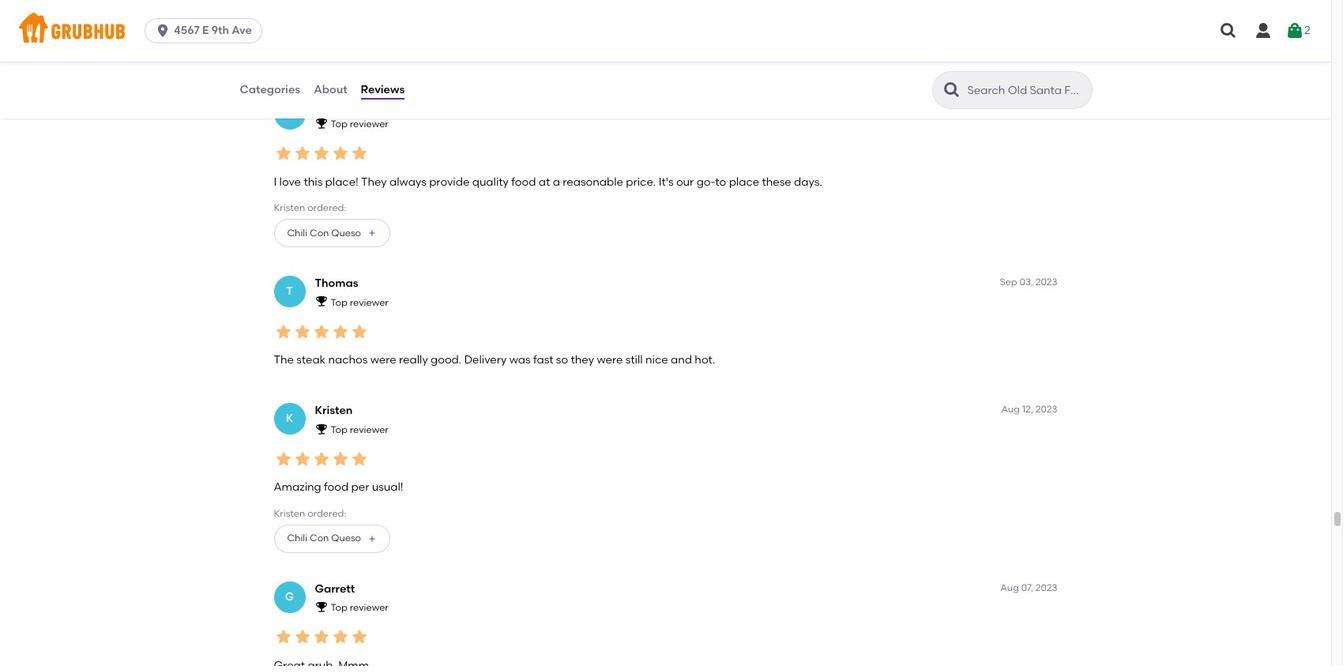 Task type: vqa. For each thing, say whether or not it's contained in the screenshot.
food Chili Con Queso
yes



Task type: describe. For each thing, give the bounding box(es) containing it.
place
[[729, 175, 760, 189]]

ordered: for this
[[308, 202, 347, 213]]

4 top from the top
[[331, 603, 348, 614]]

chili for love
[[287, 227, 308, 239]]

nov 08, 2023
[[1000, 99, 1058, 110]]

about
[[314, 83, 348, 96]]

g
[[285, 590, 294, 604]]

these
[[763, 175, 792, 189]]

usual!
[[372, 481, 404, 494]]

aug 12, 2023
[[1002, 404, 1058, 415]]

svg image for 2
[[1286, 21, 1305, 40]]

1 were from the left
[[371, 353, 397, 367]]

they
[[571, 353, 595, 367]]

go-
[[697, 175, 716, 189]]

reviewer for usual!
[[350, 425, 389, 436]]

top reviewer for were
[[331, 297, 389, 308]]

2 were from the left
[[597, 353, 623, 367]]

always
[[390, 175, 427, 189]]

still
[[626, 353, 643, 367]]

con for food
[[310, 533, 329, 544]]

love
[[280, 175, 301, 189]]

08,
[[1020, 99, 1034, 110]]

ordered: for per
[[308, 508, 347, 519]]

good.
[[431, 353, 462, 367]]

kristen ordered: for love
[[274, 202, 347, 213]]

2023 for i love this place! they always provide quality food at a reasonable price. it's our go-to place these days.
[[1036, 99, 1058, 110]]

steak
[[297, 353, 326, 367]]

kristen down nachos
[[315, 404, 353, 418]]

search icon image
[[943, 81, 962, 100]]

e
[[202, 24, 209, 37]]

t
[[286, 285, 293, 298]]

amazing food per usual!
[[274, 481, 404, 494]]

chili con queso for love
[[287, 227, 361, 239]]

to
[[716, 175, 727, 189]]

soggy.
[[473, 48, 507, 61]]

garrett
[[315, 583, 355, 596]]

ave
[[232, 24, 252, 37]]

svg image for 4567 e 9th ave
[[155, 23, 171, 39]]

03,
[[1020, 277, 1034, 288]]

2023 for amazing food per usual!
[[1036, 404, 1058, 415]]

kristen down love
[[274, 202, 305, 213]]

1 horizontal spatial food
[[512, 175, 536, 189]]

top reviewer for place!
[[331, 119, 389, 130]]

kristen ordered: for food
[[274, 508, 347, 519]]

chili con queso button for this
[[274, 219, 391, 248]]

was
[[510, 353, 531, 367]]

wasn't
[[385, 48, 420, 61]]

trophy icon image for steak
[[315, 295, 328, 308]]

at
[[539, 175, 550, 189]]

k for i
[[286, 106, 294, 120]]

nov
[[1000, 99, 1018, 110]]

4567 e 9th ave button
[[145, 18, 269, 43]]

4 reviewer from the top
[[350, 603, 389, 614]]

the steak nachos were really good. delivery was fast so they were still nice and hot.
[[274, 353, 716, 367]]

quality
[[473, 175, 509, 189]]

sep
[[1000, 277, 1018, 288]]

Search Old Santa Fe Mexican Grille & Bar search field
[[966, 83, 1087, 98]]

delivery
[[465, 353, 507, 367]]

trophy icon image for love
[[315, 117, 328, 130]]

they
[[361, 175, 387, 189]]

aug for kristen
[[1002, 404, 1021, 415]]

svg image
[[1220, 21, 1239, 40]]

chili con queso button for per
[[274, 525, 391, 553]]

provide
[[429, 175, 470, 189]]

days.
[[795, 175, 823, 189]]

plus icon image for place!
[[368, 229, 377, 238]]

categories
[[240, 83, 301, 96]]

fast
[[534, 353, 554, 367]]

9th
[[212, 24, 229, 37]]

nice
[[646, 353, 669, 367]]

amazing
[[274, 481, 322, 494]]

0 vertical spatial and
[[449, 48, 470, 61]]

about button
[[313, 62, 348, 119]]

4 top reviewer from the top
[[331, 603, 389, 614]]



Task type: locate. For each thing, give the bounding box(es) containing it.
so
[[556, 353, 569, 367]]

trophy icon image down about
[[315, 117, 328, 130]]

kristen down "amazing"
[[274, 508, 305, 519]]

plus icon image for usual!
[[368, 534, 377, 544]]

trophy icon image up the amazing food per usual! on the left bottom
[[315, 423, 328, 435]]

2 horizontal spatial svg image
[[1286, 21, 1305, 40]]

chili con queso up garrett
[[287, 533, 361, 544]]

0 vertical spatial chili con queso
[[287, 227, 361, 239]]

reviewer up per
[[350, 425, 389, 436]]

kristen
[[315, 99, 353, 112], [274, 202, 305, 213], [315, 404, 353, 418], [274, 508, 305, 519]]

1 2023 from the top
[[1036, 99, 1058, 110]]

it would be good it it wasn't cold and soggy.
[[274, 48, 507, 61]]

svg image right svg image
[[1286, 21, 1305, 40]]

2 top from the top
[[331, 297, 348, 308]]

chili con queso
[[287, 227, 361, 239], [287, 533, 361, 544]]

1 k from the top
[[286, 106, 294, 120]]

queso
[[331, 227, 361, 239], [331, 533, 361, 544]]

aug
[[1002, 404, 1021, 415], [1001, 583, 1020, 594]]

would
[[284, 48, 316, 61]]

1 reviewer from the top
[[350, 119, 389, 130]]

2023 right 12,
[[1036, 404, 1058, 415]]

1 vertical spatial and
[[671, 353, 693, 367]]

kristen down about
[[315, 99, 353, 112]]

it's
[[659, 175, 674, 189]]

2 chili con queso button from the top
[[274, 525, 391, 553]]

chili con queso for food
[[287, 533, 361, 544]]

svg image left 2 "button"
[[1255, 21, 1274, 40]]

food left at
[[512, 175, 536, 189]]

plus icon image down per
[[368, 534, 377, 544]]

2 ordered: from the top
[[308, 508, 347, 519]]

reasonable
[[563, 175, 624, 189]]

place!
[[325, 175, 359, 189]]

top reviewer
[[331, 119, 389, 130], [331, 297, 389, 308], [331, 425, 389, 436], [331, 603, 389, 614]]

1 it from the left
[[366, 48, 373, 61]]

2023 for the steak nachos were really good. delivery was fast so they were still nice and hot.
[[1036, 277, 1058, 288]]

queso down place!
[[331, 227, 361, 239]]

0 horizontal spatial it
[[366, 48, 373, 61]]

2 2023 from the top
[[1036, 277, 1058, 288]]

food left per
[[324, 481, 349, 494]]

1 horizontal spatial and
[[671, 353, 693, 367]]

ordered: down the amazing food per usual! on the left bottom
[[308, 508, 347, 519]]

1 vertical spatial chili con queso
[[287, 533, 361, 544]]

a
[[553, 175, 560, 189]]

queso down the amazing food per usual! on the left bottom
[[331, 533, 361, 544]]

1 vertical spatial ordered:
[[308, 508, 347, 519]]

and
[[449, 48, 470, 61], [671, 353, 693, 367]]

plus icon image down they
[[368, 229, 377, 238]]

1 vertical spatial kristen ordered:
[[274, 508, 347, 519]]

12,
[[1023, 404, 1034, 415]]

1 vertical spatial k
[[286, 412, 294, 426]]

top for this
[[331, 119, 348, 130]]

2 top reviewer from the top
[[331, 297, 389, 308]]

2 chili con queso from the top
[[287, 533, 361, 544]]

1 chili con queso button from the top
[[274, 219, 391, 248]]

1 chili from the top
[[287, 227, 308, 239]]

nachos
[[328, 353, 368, 367]]

food
[[512, 175, 536, 189], [324, 481, 349, 494]]

1 plus icon image from the top
[[368, 229, 377, 238]]

reviewer for were
[[350, 297, 389, 308]]

top reviewer down garrett
[[331, 603, 389, 614]]

trophy icon image down garrett
[[315, 601, 328, 614]]

hot.
[[695, 353, 716, 367]]

it
[[274, 48, 281, 61]]

svg image inside 4567 e 9th ave button
[[155, 23, 171, 39]]

top reviewer for usual!
[[331, 425, 389, 436]]

1 vertical spatial aug
[[1001, 583, 1020, 594]]

2 plus icon image from the top
[[368, 534, 377, 544]]

top reviewer up per
[[331, 425, 389, 436]]

chili con queso up thomas
[[287, 227, 361, 239]]

chili con queso button up garrett
[[274, 525, 391, 553]]

kristen ordered: down this
[[274, 202, 347, 213]]

top down garrett
[[331, 603, 348, 614]]

1 horizontal spatial it
[[376, 48, 383, 61]]

con for love
[[310, 227, 329, 239]]

aug 07, 2023
[[1001, 583, 1058, 594]]

1 top from the top
[[331, 119, 348, 130]]

1 vertical spatial plus icon image
[[368, 534, 377, 544]]

kristen ordered: down "amazing"
[[274, 508, 347, 519]]

2 it from the left
[[376, 48, 383, 61]]

k
[[286, 106, 294, 120], [286, 412, 294, 426]]

kristen ordered:
[[274, 202, 347, 213], [274, 508, 347, 519]]

3 top from the top
[[331, 425, 348, 436]]

were
[[371, 353, 397, 367], [597, 353, 623, 367]]

reviewer down garrett
[[350, 603, 389, 614]]

top for per
[[331, 425, 348, 436]]

0 vertical spatial k
[[286, 106, 294, 120]]

reviews
[[361, 83, 405, 96]]

2 queso from the top
[[331, 533, 361, 544]]

chili for food
[[287, 533, 308, 544]]

chili
[[287, 227, 308, 239], [287, 533, 308, 544]]

svg image inside 2 "button"
[[1286, 21, 1305, 40]]

chili down "amazing"
[[287, 533, 308, 544]]

2023 right 07,
[[1036, 583, 1058, 594]]

07,
[[1022, 583, 1034, 594]]

0 vertical spatial plus icon image
[[368, 229, 377, 238]]

our
[[677, 175, 694, 189]]

it
[[366, 48, 373, 61], [376, 48, 383, 61]]

1 vertical spatial chili con queso button
[[274, 525, 391, 553]]

main navigation navigation
[[0, 0, 1332, 62]]

svg image left 4567
[[155, 23, 171, 39]]

1 ordered: from the top
[[308, 202, 347, 213]]

per
[[351, 481, 369, 494]]

reviews button
[[360, 62, 406, 119]]

0 horizontal spatial were
[[371, 353, 397, 367]]

con down this
[[310, 227, 329, 239]]

k for amazing
[[286, 412, 294, 426]]

were left 'really'
[[371, 353, 397, 367]]

0 vertical spatial kristen ordered:
[[274, 202, 347, 213]]

2 k from the top
[[286, 412, 294, 426]]

2 trophy icon image from the top
[[315, 295, 328, 308]]

2023
[[1036, 99, 1058, 110], [1036, 277, 1058, 288], [1036, 404, 1058, 415], [1036, 583, 1058, 594]]

and left the hot.
[[671, 353, 693, 367]]

1 horizontal spatial svg image
[[1255, 21, 1274, 40]]

4567 e 9th ave
[[174, 24, 252, 37]]

2
[[1305, 24, 1311, 37]]

1 top reviewer from the top
[[331, 119, 389, 130]]

top reviewer down reviews button
[[331, 119, 389, 130]]

this
[[304, 175, 323, 189]]

1 con from the top
[[310, 227, 329, 239]]

2023 right 03,
[[1036, 277, 1058, 288]]

i
[[274, 175, 277, 189]]

0 vertical spatial food
[[512, 175, 536, 189]]

2 reviewer from the top
[[350, 297, 389, 308]]

it left wasn't
[[376, 48, 383, 61]]

1 vertical spatial food
[[324, 481, 349, 494]]

i love this place! they always provide quality food at a reasonable price. it's our go-to place these days.
[[274, 175, 823, 189]]

0 horizontal spatial and
[[449, 48, 470, 61]]

aug left 07,
[[1001, 583, 1020, 594]]

3 2023 from the top
[[1036, 404, 1058, 415]]

top down thomas
[[331, 297, 348, 308]]

trophy icon image for food
[[315, 423, 328, 435]]

0 vertical spatial queso
[[331, 227, 361, 239]]

1 horizontal spatial were
[[597, 353, 623, 367]]

4 2023 from the top
[[1036, 583, 1058, 594]]

0 vertical spatial ordered:
[[308, 202, 347, 213]]

star icon image
[[274, 144, 293, 163], [293, 144, 312, 163], [312, 144, 331, 163], [331, 144, 350, 163], [350, 144, 369, 163], [274, 322, 293, 341], [293, 322, 312, 341], [312, 322, 331, 341], [331, 322, 350, 341], [350, 322, 369, 341], [274, 450, 293, 469], [293, 450, 312, 469], [312, 450, 331, 469], [331, 450, 350, 469], [350, 450, 369, 469], [274, 628, 293, 647], [293, 628, 312, 647], [312, 628, 331, 647], [331, 628, 350, 647], [350, 628, 369, 647]]

trophy icon image down thomas
[[315, 295, 328, 308]]

trophy icon image
[[315, 117, 328, 130], [315, 295, 328, 308], [315, 423, 328, 435], [315, 601, 328, 614]]

con up garrett
[[310, 533, 329, 544]]

categories button
[[239, 62, 301, 119]]

aug left 12,
[[1002, 404, 1021, 415]]

svg image
[[1255, 21, 1274, 40], [1286, 21, 1305, 40], [155, 23, 171, 39]]

k down the
[[286, 412, 294, 426]]

2 kristen ordered: from the top
[[274, 508, 347, 519]]

0 vertical spatial chili
[[287, 227, 308, 239]]

reviewer
[[350, 119, 389, 130], [350, 297, 389, 308], [350, 425, 389, 436], [350, 603, 389, 614]]

reviewer down reviews button
[[350, 119, 389, 130]]

4567
[[174, 24, 200, 37]]

1 trophy icon image from the top
[[315, 117, 328, 130]]

top
[[331, 119, 348, 130], [331, 297, 348, 308], [331, 425, 348, 436], [331, 603, 348, 614]]

top up the amazing food per usual! on the left bottom
[[331, 425, 348, 436]]

queso for per
[[331, 533, 361, 544]]

top for nachos
[[331, 297, 348, 308]]

2023 right 08,
[[1036, 99, 1058, 110]]

0 vertical spatial chili con queso button
[[274, 219, 391, 248]]

queso for this
[[331, 227, 361, 239]]

chili con queso button up thomas
[[274, 219, 391, 248]]

aug for garrett
[[1001, 583, 1020, 594]]

4 trophy icon image from the top
[[315, 601, 328, 614]]

0 horizontal spatial svg image
[[155, 23, 171, 39]]

good
[[335, 48, 364, 61]]

3 reviewer from the top
[[350, 425, 389, 436]]

chili con queso button
[[274, 219, 391, 248], [274, 525, 391, 553]]

it right good
[[366, 48, 373, 61]]

really
[[399, 353, 428, 367]]

top reviewer down thomas
[[331, 297, 389, 308]]

con
[[310, 227, 329, 239], [310, 533, 329, 544]]

be
[[319, 48, 333, 61]]

reviewer for place!
[[350, 119, 389, 130]]

k down "categories"
[[286, 106, 294, 120]]

ordered: down this
[[308, 202, 347, 213]]

plus icon image
[[368, 229, 377, 238], [368, 534, 377, 544]]

0 vertical spatial aug
[[1002, 404, 1021, 415]]

1 kristen ordered: from the top
[[274, 202, 347, 213]]

chili down love
[[287, 227, 308, 239]]

2 con from the top
[[310, 533, 329, 544]]

0 horizontal spatial food
[[324, 481, 349, 494]]

and right cold
[[449, 48, 470, 61]]

the
[[274, 353, 294, 367]]

sep 03, 2023
[[1000, 277, 1058, 288]]

1 vertical spatial con
[[310, 533, 329, 544]]

1 chili con queso from the top
[[287, 227, 361, 239]]

2 chili from the top
[[287, 533, 308, 544]]

2 button
[[1286, 17, 1311, 45]]

reviewer down thomas
[[350, 297, 389, 308]]

3 top reviewer from the top
[[331, 425, 389, 436]]

1 vertical spatial queso
[[331, 533, 361, 544]]

top down about button
[[331, 119, 348, 130]]

thomas
[[315, 277, 359, 290]]

price.
[[626, 175, 656, 189]]

were left 'still'
[[597, 353, 623, 367]]

3 trophy icon image from the top
[[315, 423, 328, 435]]

1 vertical spatial chili
[[287, 533, 308, 544]]

ordered:
[[308, 202, 347, 213], [308, 508, 347, 519]]

1 queso from the top
[[331, 227, 361, 239]]

0 vertical spatial con
[[310, 227, 329, 239]]

cold
[[423, 48, 446, 61]]



